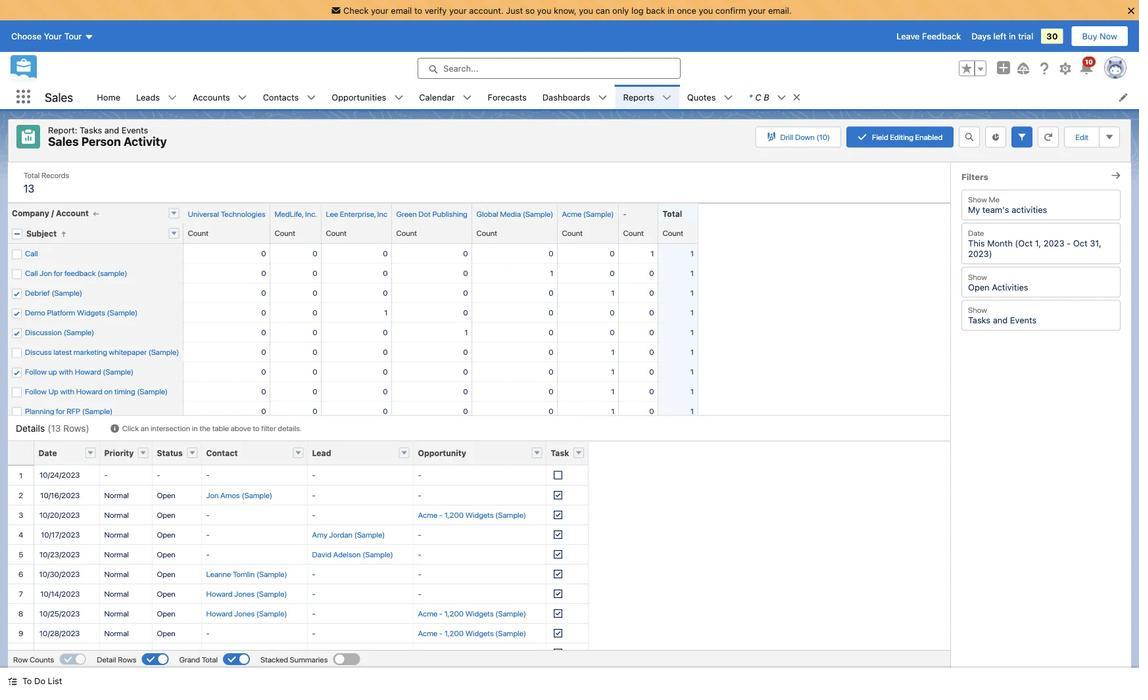 Task type: locate. For each thing, give the bounding box(es) containing it.
forecasts
[[488, 92, 527, 102]]

know,
[[554, 5, 577, 15]]

text default image for calendar
[[463, 93, 472, 102]]

to
[[22, 677, 32, 686]]

list
[[48, 677, 62, 686]]

you right once
[[699, 5, 713, 15]]

contacts link
[[255, 85, 307, 109]]

text default image inside to do list 'button'
[[8, 677, 17, 687]]

1 horizontal spatial you
[[579, 5, 593, 15]]

your right 'verify'
[[449, 5, 467, 15]]

1 horizontal spatial your
[[449, 5, 467, 15]]

3 text default image from the left
[[463, 93, 472, 102]]

0 horizontal spatial you
[[537, 5, 552, 15]]

text default image left calendar link
[[394, 93, 403, 102]]

text default image inside leads list item
[[168, 93, 177, 102]]

0 horizontal spatial in
[[668, 5, 675, 15]]

c
[[755, 92, 762, 102]]

once
[[677, 5, 697, 15]]

your left email.
[[749, 5, 766, 15]]

2 you from the left
[[579, 5, 593, 15]]

you
[[537, 5, 552, 15], [579, 5, 593, 15], [699, 5, 713, 15]]

to do list button
[[0, 668, 70, 695]]

leads link
[[128, 85, 168, 109]]

text default image for quotes
[[724, 93, 733, 102]]

10
[[1085, 58, 1093, 66]]

reports link
[[615, 85, 662, 109]]

to do list
[[22, 677, 62, 686]]

text default image right "leads"
[[168, 93, 177, 102]]

text default image for opportunities
[[394, 93, 403, 102]]

in right left
[[1009, 31, 1016, 41]]

accounts
[[193, 92, 230, 102]]

text default image
[[793, 93, 802, 102], [238, 93, 247, 102], [307, 93, 316, 102], [598, 93, 608, 102], [724, 93, 733, 102], [8, 677, 17, 687]]

text default image inside quotes list item
[[724, 93, 733, 102]]

tour
[[64, 31, 82, 41]]

text default image
[[168, 93, 177, 102], [394, 93, 403, 102], [463, 93, 472, 102], [662, 93, 672, 102], [777, 93, 787, 102]]

trial
[[1019, 31, 1034, 41]]

your left email
[[371, 5, 389, 15]]

4 text default image from the left
[[662, 93, 672, 102]]

in
[[668, 5, 675, 15], [1009, 31, 1016, 41]]

text default image left reports link
[[598, 93, 608, 102]]

0 horizontal spatial your
[[371, 5, 389, 15]]

text default image left *
[[724, 93, 733, 102]]

text default image right b
[[793, 93, 802, 102]]

list item
[[741, 85, 808, 109]]

contacts list item
[[255, 85, 324, 109]]

1 horizontal spatial in
[[1009, 31, 1016, 41]]

list
[[89, 85, 1139, 109]]

dashboards
[[543, 92, 590, 102]]

text default image right b
[[777, 93, 787, 102]]

text default image inside dashboards list item
[[598, 93, 608, 102]]

you right so
[[537, 5, 552, 15]]

text default image inside accounts list item
[[238, 93, 247, 102]]

verify
[[425, 5, 447, 15]]

choose
[[11, 31, 42, 41]]

text default image left to
[[8, 677, 17, 687]]

check
[[343, 5, 369, 15]]

email
[[391, 5, 412, 15]]

text default image right contacts
[[307, 93, 316, 102]]

text default image inside contacts list item
[[307, 93, 316, 102]]

you left can
[[579, 5, 593, 15]]

search...
[[443, 64, 479, 73]]

text default image inside reports list item
[[662, 93, 672, 102]]

your
[[44, 31, 62, 41]]

home
[[97, 92, 120, 102]]

group
[[959, 61, 987, 76]]

3 you from the left
[[699, 5, 713, 15]]

2 horizontal spatial you
[[699, 5, 713, 15]]

now
[[1100, 31, 1118, 41]]

1 you from the left
[[537, 5, 552, 15]]

in right back
[[668, 5, 675, 15]]

2 horizontal spatial your
[[749, 5, 766, 15]]

text default image inside calendar list item
[[463, 93, 472, 102]]

your
[[371, 5, 389, 15], [449, 5, 467, 15], [749, 5, 766, 15]]

to
[[414, 5, 422, 15]]

search... button
[[418, 58, 681, 79]]

back
[[646, 5, 665, 15]]

dashboards list item
[[535, 85, 615, 109]]

check your email to verify your account. just so you know, you can only log back in once you confirm your email.
[[343, 5, 792, 15]]

text default image down 'search...'
[[463, 93, 472, 102]]

1 text default image from the left
[[168, 93, 177, 102]]

text default image inside opportunities list item
[[394, 93, 403, 102]]

can
[[596, 5, 610, 15]]

leave feedback
[[897, 31, 961, 41]]

only
[[613, 5, 629, 15]]

1 vertical spatial in
[[1009, 31, 1016, 41]]

text default image right reports
[[662, 93, 672, 102]]

text default image for contacts
[[307, 93, 316, 102]]

so
[[525, 5, 535, 15]]

calendar
[[419, 92, 455, 102]]

0 vertical spatial in
[[668, 5, 675, 15]]

text default image right the accounts
[[238, 93, 247, 102]]

2 text default image from the left
[[394, 93, 403, 102]]

3 your from the left
[[749, 5, 766, 15]]

1 your from the left
[[371, 5, 389, 15]]



Task type: describe. For each thing, give the bounding box(es) containing it.
forecasts link
[[480, 85, 535, 109]]

quotes link
[[679, 85, 724, 109]]

just
[[506, 5, 523, 15]]

leave feedback link
[[897, 31, 961, 41]]

home link
[[89, 85, 128, 109]]

email.
[[768, 5, 792, 15]]

quotes list item
[[679, 85, 741, 109]]

text default image for reports
[[662, 93, 672, 102]]

* c b
[[749, 92, 769, 102]]

opportunities list item
[[324, 85, 411, 109]]

accounts link
[[185, 85, 238, 109]]

text default image for dashboards
[[598, 93, 608, 102]]

do
[[34, 677, 45, 686]]

account.
[[469, 5, 504, 15]]

10 button
[[1079, 57, 1096, 76]]

b
[[764, 92, 769, 102]]

days
[[972, 31, 991, 41]]

leads
[[136, 92, 160, 102]]

list item containing *
[[741, 85, 808, 109]]

buy
[[1083, 31, 1098, 41]]

text default image inside "list item"
[[793, 93, 802, 102]]

opportunities
[[332, 92, 386, 102]]

buy now button
[[1071, 26, 1129, 47]]

feedback
[[922, 31, 961, 41]]

reports list item
[[615, 85, 679, 109]]

30
[[1047, 31, 1058, 41]]

list containing home
[[89, 85, 1139, 109]]

text default image for leads
[[168, 93, 177, 102]]

sales
[[45, 90, 73, 104]]

choose your tour
[[11, 31, 82, 41]]

confirm
[[716, 5, 746, 15]]

text default image for accounts
[[238, 93, 247, 102]]

leads list item
[[128, 85, 185, 109]]

2 your from the left
[[449, 5, 467, 15]]

leave
[[897, 31, 920, 41]]

calendar link
[[411, 85, 463, 109]]

reports
[[623, 92, 654, 102]]

days left in trial
[[972, 31, 1034, 41]]

*
[[749, 92, 753, 102]]

opportunities link
[[324, 85, 394, 109]]

accounts list item
[[185, 85, 255, 109]]

5 text default image from the left
[[777, 93, 787, 102]]

left
[[994, 31, 1007, 41]]

choose your tour button
[[11, 26, 94, 47]]

contacts
[[263, 92, 299, 102]]

calendar list item
[[411, 85, 480, 109]]

quotes
[[687, 92, 716, 102]]

log
[[632, 5, 644, 15]]

dashboards link
[[535, 85, 598, 109]]

buy now
[[1083, 31, 1118, 41]]



Task type: vqa. For each thing, say whether or not it's contained in the screenshot.
Quotes list item
yes



